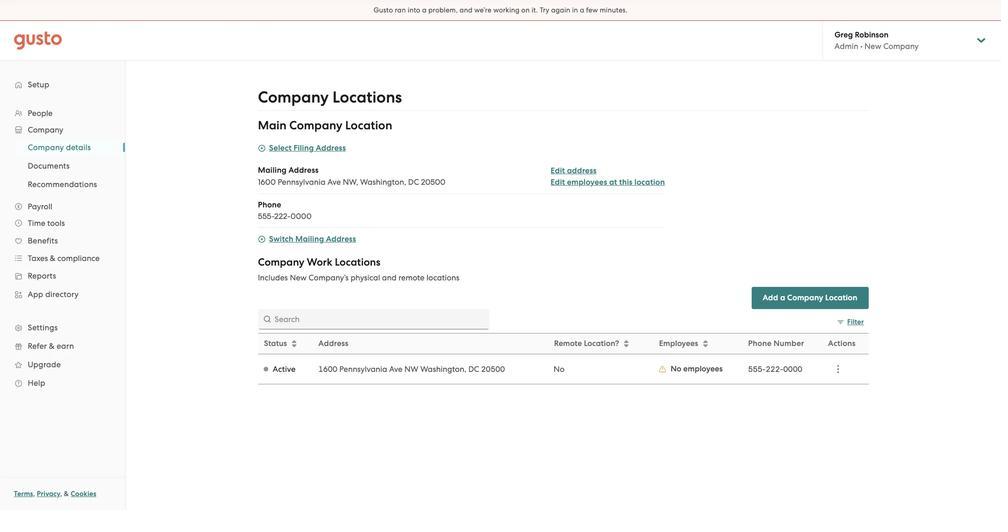 Task type: describe. For each thing, give the bounding box(es) containing it.
address inside "button"
[[316, 143, 346, 153]]

greg robinson admin • new company
[[835, 30, 919, 51]]

1600 pennsylvania ave nw  washington, dc 20500
[[319, 365, 505, 374]]

try
[[540, 6, 550, 14]]

gusto navigation element
[[0, 61, 125, 408]]

nw
[[405, 365, 419, 374]]

employees inside 'edit address edit employees at this location'
[[567, 178, 607, 187]]

help link
[[9, 375, 116, 392]]

filing
[[294, 143, 314, 153]]

number
[[774, 339, 804, 349]]

benefits link
[[9, 233, 116, 249]]

mailing address 1600 pennsylvania ave nw, washington, dc 20500
[[258, 166, 446, 187]]

edit employees at this location link
[[551, 178, 665, 187]]

greg
[[835, 30, 853, 40]]

benefits
[[28, 236, 58, 246]]

details
[[66, 143, 91, 152]]

filter
[[848, 318, 864, 327]]

privacy
[[37, 491, 60, 499]]

1 horizontal spatial ave
[[389, 365, 403, 374]]

refer & earn link
[[9, 338, 116, 355]]

app directory
[[28, 290, 79, 299]]

1 edit from the top
[[551, 166, 565, 176]]

company locations
[[258, 88, 402, 107]]

1 horizontal spatial 555-
[[748, 365, 766, 374]]

terms
[[14, 491, 33, 499]]

actions
[[828, 339, 856, 349]]

locations
[[427, 273, 460, 283]]

no employees
[[671, 365, 723, 374]]

status button
[[258, 335, 313, 354]]

it.
[[532, 6, 538, 14]]

payroll
[[28, 202, 52, 211]]

2 vertical spatial &
[[64, 491, 69, 499]]

0000 inside phone 555-222-0000
[[291, 212, 312, 221]]

company up the includes
[[258, 256, 304, 269]]

switch
[[269, 235, 293, 244]]

recommendations link
[[17, 176, 116, 193]]

add a company location
[[763, 293, 858, 303]]

select filing address button
[[258, 143, 346, 154]]

& for compliance
[[50, 254, 55, 263]]

a inside button
[[781, 293, 786, 303]]

reports
[[28, 272, 56, 281]]

company details link
[[17, 139, 116, 156]]

dc inside mailing address 1600 pennsylvania ave nw, washington, dc 20500
[[408, 178, 419, 187]]

again
[[551, 6, 570, 14]]

company inside company "dropdown button"
[[28, 125, 63, 135]]

add a company location button
[[752, 287, 869, 310]]

earn
[[57, 342, 74, 351]]

documents link
[[17, 158, 116, 174]]

main company location
[[258, 118, 392, 133]]

we're
[[474, 6, 492, 14]]

main company location with option to select different filing and mailing addresses group
[[258, 118, 665, 245]]

555- inside phone 555-222-0000
[[258, 212, 274, 221]]

refer
[[28, 342, 47, 351]]

at
[[609, 178, 617, 187]]

new for robinson
[[865, 42, 882, 51]]

this
[[619, 178, 633, 187]]

company work locations includes new company 's physical and remote locations
[[258, 256, 460, 283]]

working
[[493, 6, 520, 14]]

and inside company work locations includes new company 's physical and remote locations
[[382, 273, 397, 283]]

remote
[[554, 339, 582, 349]]

edit address edit employees at this location
[[551, 166, 665, 187]]

in
[[572, 6, 578, 14]]

settings link
[[9, 320, 116, 336]]

terms , privacy , & cookies
[[14, 491, 96, 499]]

add
[[763, 293, 779, 303]]

20500 inside mailing address 1600 pennsylvania ave nw, washington, dc 20500
[[421, 178, 446, 187]]

location?
[[584, 339, 619, 349]]

cookies button
[[71, 489, 96, 500]]

1 horizontal spatial 222-
[[766, 365, 784, 374]]

nw,
[[343, 178, 358, 187]]

employees button
[[654, 335, 742, 354]]

ran
[[395, 6, 406, 14]]

compliance
[[57, 254, 100, 263]]

1 horizontal spatial 0000
[[784, 365, 803, 374]]

address
[[567, 166, 597, 176]]

minutes.
[[600, 6, 628, 14]]

into
[[408, 6, 421, 14]]

physical
[[351, 273, 380, 283]]

mailing inside mailing address 1600 pennsylvania ave nw, washington, dc 20500
[[258, 166, 287, 175]]

locations inside company work locations includes new company 's physical and remote locations
[[335, 256, 380, 269]]

remote location?
[[554, 339, 619, 349]]

location inside button
[[826, 293, 858, 303]]

company details
[[28, 143, 91, 152]]

directory
[[45, 290, 79, 299]]

1 horizontal spatial a
[[580, 6, 584, 14]]

mailing inside switch mailing address button
[[295, 235, 324, 244]]

list containing people
[[0, 105, 125, 393]]

setup
[[28, 80, 49, 89]]

select filing address
[[269, 143, 346, 153]]

upgrade link
[[9, 357, 116, 373]]

problem,
[[429, 6, 458, 14]]

gusto ran into a problem, and we're working on it. try again in a few minutes.
[[374, 6, 628, 14]]

app directory link
[[9, 286, 116, 303]]

home image
[[14, 31, 62, 50]]

222- inside phone 555-222-0000
[[274, 212, 291, 221]]

recommendations
[[28, 180, 97, 189]]



Task type: locate. For each thing, give the bounding box(es) containing it.
switch mailing address button
[[258, 234, 356, 245]]

&
[[50, 254, 55, 263], [49, 342, 55, 351], [64, 491, 69, 499]]

1 vertical spatial new
[[290, 273, 307, 283]]

ave left nw
[[389, 365, 403, 374]]

main
[[258, 118, 287, 133]]

admin
[[835, 42, 859, 51]]

0 vertical spatial 555-
[[258, 212, 274, 221]]

help
[[28, 379, 45, 388]]

mailing
[[258, 166, 287, 175], [295, 235, 324, 244]]

robinson
[[855, 30, 889, 40]]

1 horizontal spatial location
[[826, 293, 858, 303]]

taxes & compliance
[[28, 254, 100, 263]]

20500
[[421, 178, 446, 187], [481, 365, 505, 374]]

and left we're
[[460, 6, 473, 14]]

address
[[316, 143, 346, 153], [289, 166, 319, 175], [326, 235, 356, 244], [319, 339, 349, 349]]

0 vertical spatial locations
[[333, 88, 402, 107]]

switch mailing address
[[269, 235, 356, 244]]

privacy link
[[37, 491, 60, 499]]

new down the robinson
[[865, 42, 882, 51]]

settings
[[28, 323, 58, 333]]

cookies
[[71, 491, 96, 499]]

reports link
[[9, 268, 116, 285]]

washington,
[[360, 178, 406, 187], [420, 365, 467, 374]]

refer & earn
[[28, 342, 74, 351]]

0 vertical spatial edit
[[551, 166, 565, 176]]

ave left nw,
[[328, 178, 341, 187]]

list
[[0, 105, 125, 393], [0, 138, 125, 194], [258, 165, 665, 228]]

0 horizontal spatial 20500
[[421, 178, 446, 187]]

1 vertical spatial 1600
[[319, 365, 338, 374]]

address inside mailing address 1600 pennsylvania ave nw, washington, dc 20500
[[289, 166, 319, 175]]

0 horizontal spatial a
[[422, 6, 427, 14]]

company inside company details 'link'
[[28, 143, 64, 152]]

0 horizontal spatial employees
[[567, 178, 607, 187]]

company button
[[9, 122, 116, 138]]

0 horizontal spatial ,
[[33, 491, 35, 499]]

2 , from the left
[[60, 491, 62, 499]]

phone up the "switch"
[[258, 200, 281, 210]]

location
[[635, 178, 665, 187]]

time tools button
[[9, 215, 116, 232]]

company up main
[[258, 88, 329, 107]]

locations
[[333, 88, 402, 107], [335, 256, 380, 269]]

1600 inside mailing address 1600 pennsylvania ave nw, washington, dc 20500
[[258, 178, 276, 187]]

0 horizontal spatial phone
[[258, 200, 281, 210]]

taxes
[[28, 254, 48, 263]]

company down the robinson
[[884, 42, 919, 51]]

new inside greg robinson admin • new company
[[865, 42, 882, 51]]

0 horizontal spatial ave
[[328, 178, 341, 187]]

0000 down number
[[784, 365, 803, 374]]

phone inside phone 555-222-0000
[[258, 200, 281, 210]]

new inside company work locations includes new company 's physical and remote locations
[[290, 273, 307, 283]]

filter button
[[833, 315, 869, 330]]

mailing down select on the top left of the page
[[258, 166, 287, 175]]

0 vertical spatial employees
[[567, 178, 607, 187]]

1 horizontal spatial employees
[[684, 365, 723, 374]]

washington, right nw,
[[360, 178, 406, 187]]

company down work
[[309, 273, 344, 283]]

people button
[[9, 105, 116, 122]]

0 horizontal spatial pennsylvania
[[278, 178, 326, 187]]

222- down 'phone number'
[[766, 365, 784, 374]]

0 vertical spatial ave
[[328, 178, 341, 187]]

555-222-0000
[[748, 365, 803, 374]]

edit
[[551, 166, 565, 176], [551, 178, 565, 187]]

0 vertical spatial 0000
[[291, 212, 312, 221]]

,
[[33, 491, 35, 499], [60, 491, 62, 499]]

1 vertical spatial dc
[[468, 365, 479, 374]]

app
[[28, 290, 43, 299]]

1 vertical spatial 222-
[[766, 365, 784, 374]]

1 vertical spatial &
[[49, 342, 55, 351]]

0 vertical spatial mailing
[[258, 166, 287, 175]]

phone for 555-
[[258, 200, 281, 210]]

1 vertical spatial edit
[[551, 178, 565, 187]]

1 vertical spatial employees
[[684, 365, 723, 374]]

company inside main company location with option to select different filing and mailing addresses group
[[289, 118, 343, 133]]

new
[[865, 42, 882, 51], [290, 273, 307, 283]]

1 vertical spatial 0000
[[784, 365, 803, 374]]

0 horizontal spatial mailing
[[258, 166, 287, 175]]

's
[[344, 273, 349, 283]]

1 vertical spatial and
[[382, 273, 397, 283]]

1 horizontal spatial ,
[[60, 491, 62, 499]]

upgrade
[[28, 360, 61, 370]]

0000
[[291, 212, 312, 221], [784, 365, 803, 374]]

222- up the "switch"
[[274, 212, 291, 221]]

1 horizontal spatial and
[[460, 6, 473, 14]]

0 horizontal spatial 555-
[[258, 212, 274, 221]]

1 vertical spatial mailing
[[295, 235, 324, 244]]

0 vertical spatial 20500
[[421, 178, 446, 187]]

select
[[269, 143, 292, 153]]

0 vertical spatial washington,
[[360, 178, 406, 187]]

555- down 'phone number'
[[748, 365, 766, 374]]

& left earn
[[49, 342, 55, 351]]

phone
[[258, 200, 281, 210], [748, 339, 772, 349]]

0 horizontal spatial dc
[[408, 178, 419, 187]]

1 vertical spatial 20500
[[481, 365, 505, 374]]

0 vertical spatial 222-
[[274, 212, 291, 221]]

& for earn
[[49, 342, 55, 351]]

phone number
[[748, 339, 804, 349]]

a right add
[[781, 293, 786, 303]]

washington, right nw
[[420, 365, 467, 374]]

location inside group
[[345, 118, 392, 133]]

a
[[422, 6, 427, 14], [580, 6, 584, 14], [781, 293, 786, 303]]

tools
[[47, 219, 65, 228]]

1 vertical spatial pennsylvania
[[339, 365, 387, 374]]

company down people
[[28, 125, 63, 135]]

0 horizontal spatial 1600
[[258, 178, 276, 187]]

1 horizontal spatial mailing
[[295, 235, 324, 244]]

new for work
[[290, 273, 307, 283]]

remote
[[399, 273, 425, 283]]

edit down edit address button
[[551, 178, 565, 187]]

payroll button
[[9, 199, 116, 215]]

0 vertical spatial and
[[460, 6, 473, 14]]

0 horizontal spatial and
[[382, 273, 397, 283]]

2 edit from the top
[[551, 178, 565, 187]]

status
[[264, 339, 287, 349]]

washington, inside mailing address 1600 pennsylvania ave nw, washington, dc 20500
[[360, 178, 406, 187]]

0 vertical spatial 1600
[[258, 178, 276, 187]]

ave inside mailing address 1600 pennsylvania ave nw, washington, dc 20500
[[328, 178, 341, 187]]

1 vertical spatial location
[[826, 293, 858, 303]]

1600
[[258, 178, 276, 187], [319, 365, 338, 374]]

& right taxes
[[50, 254, 55, 263]]

includes
[[258, 273, 288, 283]]

company inside the add a company location button
[[788, 293, 824, 303]]

0 vertical spatial &
[[50, 254, 55, 263]]

phone element
[[258, 200, 665, 228]]

1 vertical spatial phone
[[748, 339, 772, 349]]

Search field
[[258, 310, 489, 330]]

1 horizontal spatial washington,
[[420, 365, 467, 374]]

1 horizontal spatial no
[[671, 365, 682, 374]]

no for no
[[554, 365, 565, 374]]

, left the 'cookies' button
[[60, 491, 62, 499]]

a right into
[[422, 6, 427, 14]]

0 vertical spatial location
[[345, 118, 392, 133]]

0 vertical spatial new
[[865, 42, 882, 51]]

a right in
[[580, 6, 584, 14]]

no for no employees
[[671, 365, 682, 374]]

mailing address element
[[258, 165, 665, 194]]

0 vertical spatial dc
[[408, 178, 419, 187]]

1600 right active
[[319, 365, 338, 374]]

1 , from the left
[[33, 491, 35, 499]]

phone left number
[[748, 339, 772, 349]]

company up select filing address
[[289, 118, 343, 133]]

company inside greg robinson admin • new company
[[884, 42, 919, 51]]

555-
[[258, 212, 274, 221], [748, 365, 766, 374]]

no down remote
[[554, 365, 565, 374]]

location
[[345, 118, 392, 133], [826, 293, 858, 303]]

1 horizontal spatial new
[[865, 42, 882, 51]]

employees down employees button
[[684, 365, 723, 374]]

few
[[586, 6, 598, 14]]

address inside button
[[326, 235, 356, 244]]

1 horizontal spatial dc
[[468, 365, 479, 374]]

1 horizontal spatial 1600
[[319, 365, 338, 374]]

0 horizontal spatial no
[[554, 365, 565, 374]]

company right add
[[788, 293, 824, 303]]

1 vertical spatial washington,
[[420, 365, 467, 374]]

time tools
[[28, 219, 65, 228]]

edit address button
[[551, 166, 597, 177]]

, left privacy at the left bottom of the page
[[33, 491, 35, 499]]

new right the includes
[[290, 273, 307, 283]]

0 horizontal spatial location
[[345, 118, 392, 133]]

1 vertical spatial 555-
[[748, 365, 766, 374]]

mailing up work
[[295, 235, 324, 244]]

1 vertical spatial locations
[[335, 256, 380, 269]]

555- up the "switch"
[[258, 212, 274, 221]]

0 horizontal spatial washington,
[[360, 178, 406, 187]]

0 vertical spatial pennsylvania
[[278, 178, 326, 187]]

1600 up phone 555-222-0000
[[258, 178, 276, 187]]

1 horizontal spatial phone
[[748, 339, 772, 349]]

taxes & compliance button
[[9, 250, 116, 267]]

1 horizontal spatial pennsylvania
[[339, 365, 387, 374]]

and left remote
[[382, 273, 397, 283]]

0 horizontal spatial 222-
[[274, 212, 291, 221]]

1 vertical spatial ave
[[389, 365, 403, 374]]

2 horizontal spatial a
[[781, 293, 786, 303]]

& inside dropdown button
[[50, 254, 55, 263]]

and
[[460, 6, 473, 14], [382, 273, 397, 283]]

pennsylvania inside mailing address 1600 pennsylvania ave nw, washington, dc 20500
[[278, 178, 326, 187]]

0 horizontal spatial new
[[290, 273, 307, 283]]

0 vertical spatial phone
[[258, 200, 281, 210]]

work
[[307, 256, 332, 269]]

phone for number
[[748, 339, 772, 349]]

company up the documents
[[28, 143, 64, 152]]

time
[[28, 219, 45, 228]]

list containing mailing address
[[258, 165, 665, 228]]

terms link
[[14, 491, 33, 499]]

on
[[522, 6, 530, 14]]

edit left address
[[551, 166, 565, 176]]

0 horizontal spatial 0000
[[291, 212, 312, 221]]

& left the 'cookies' button
[[64, 491, 69, 499]]

employees
[[659, 339, 698, 349]]

employees down address
[[567, 178, 607, 187]]

0000 up switch mailing address button
[[291, 212, 312, 221]]

gusto
[[374, 6, 393, 14]]

list containing company details
[[0, 138, 125, 194]]

1 horizontal spatial 20500
[[481, 365, 505, 374]]

no down employees
[[671, 365, 682, 374]]

no
[[671, 365, 682, 374], [554, 365, 565, 374]]

phone 555-222-0000
[[258, 200, 312, 221]]

documents
[[28, 161, 70, 171]]



Task type: vqa. For each thing, say whether or not it's contained in the screenshot.
2nd the cover from the bottom
no



